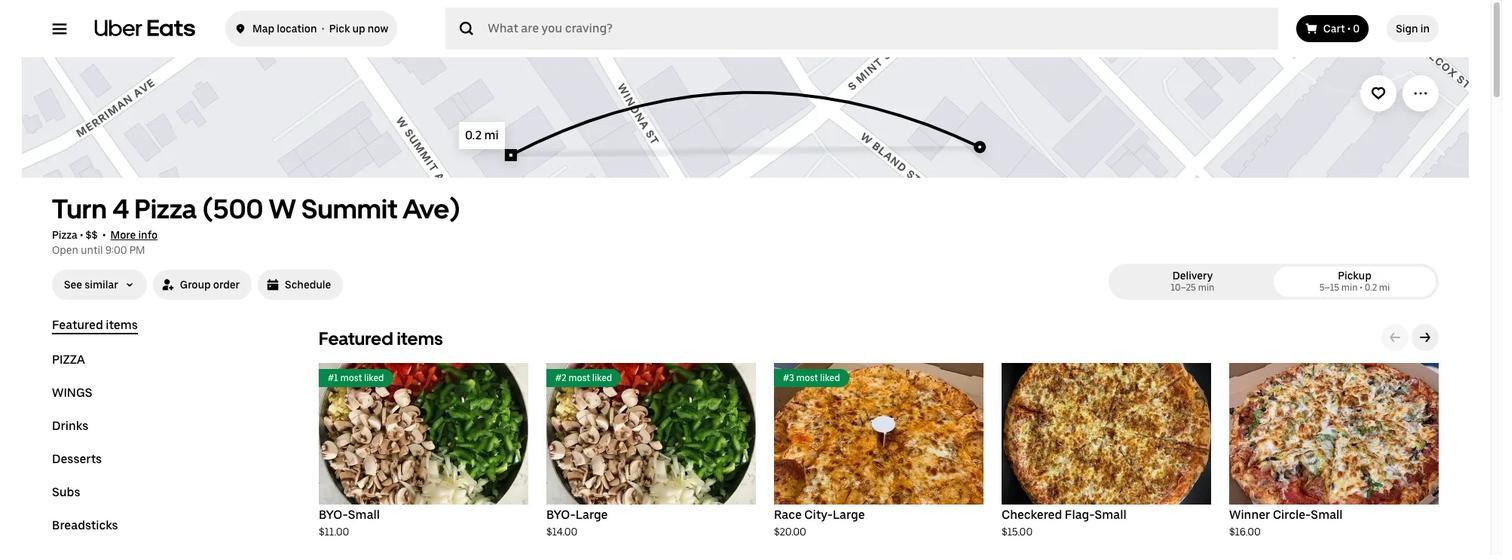 Task type: locate. For each thing, give the bounding box(es) containing it.
2 liked from the left
[[592, 373, 612, 384]]

checkered
[[1002, 508, 1062, 522]]

2 large from the left
[[833, 508, 865, 522]]

featured up pizza on the bottom left of page
[[52, 318, 103, 332]]

#1
[[328, 373, 338, 384]]

1 min from the left
[[1198, 283, 1215, 293]]

1 horizontal spatial most
[[568, 373, 590, 384]]

liked right #2
[[592, 373, 612, 384]]

featured items up #1 most liked
[[319, 328, 443, 350]]

winner
[[1229, 508, 1270, 522]]

featured items
[[52, 318, 138, 332], [319, 328, 443, 350]]

1 small from the left
[[348, 508, 380, 522]]

min down "pickup"
[[1341, 283, 1358, 293]]

items
[[106, 318, 138, 332], [397, 328, 443, 350]]

most
[[340, 373, 362, 384], [568, 373, 590, 384], [796, 373, 818, 384]]

large right race
[[833, 508, 865, 522]]

#2
[[555, 373, 566, 384]]

schedule button
[[258, 270, 343, 300], [258, 270, 343, 300]]

1 most from the left
[[340, 373, 362, 384]]

deliver to image
[[234, 20, 246, 38]]

$16.00
[[1229, 526, 1261, 538]]

1 liked from the left
[[364, 373, 384, 384]]

large
[[576, 508, 608, 522], [833, 508, 865, 522]]

most right #1
[[340, 373, 362, 384]]

liked
[[364, 373, 384, 384], [592, 373, 612, 384], [820, 373, 840, 384]]

•
[[322, 23, 324, 35], [1347, 23, 1351, 35], [80, 229, 83, 241], [102, 229, 106, 241], [1360, 283, 1363, 293]]

0.2 mi
[[465, 128, 499, 142]]

byo- inside byo-small $11.00
[[319, 508, 348, 522]]

similar
[[85, 279, 118, 291]]

sign in link
[[1387, 15, 1439, 42]]

most right #3
[[796, 373, 818, 384]]

2 horizontal spatial liked
[[820, 373, 840, 384]]

byo- inside byo-large $14.00
[[546, 508, 576, 522]]

min inside the delivery 10–25 min
[[1198, 283, 1215, 293]]

2 byo- from the left
[[546, 508, 576, 522]]

1 horizontal spatial mi
[[1379, 283, 1390, 293]]

1 large from the left
[[576, 508, 608, 522]]

featured items down see similar at the bottom of the page
[[52, 318, 138, 332]]

up
[[352, 23, 365, 35]]

0 horizontal spatial mi
[[484, 128, 499, 142]]

4
[[112, 193, 129, 225]]

large up $14.00
[[576, 508, 608, 522]]

(500
[[202, 193, 263, 225]]

2 min from the left
[[1341, 283, 1358, 293]]

1 vertical spatial mi
[[1379, 283, 1390, 293]]

featured
[[52, 318, 103, 332], [319, 328, 393, 350]]

heart outline link
[[1360, 75, 1397, 112]]

info
[[138, 229, 158, 241]]

0 horizontal spatial min
[[1198, 283, 1215, 293]]

3 most from the left
[[796, 373, 818, 384]]

0 horizontal spatial large
[[576, 508, 608, 522]]

1 horizontal spatial byo-
[[546, 508, 576, 522]]

w
[[269, 193, 296, 225]]

map
[[252, 23, 274, 35]]

min
[[1198, 283, 1215, 293], [1341, 283, 1358, 293]]

1 horizontal spatial pizza
[[135, 193, 197, 225]]

1 horizontal spatial min
[[1341, 283, 1358, 293]]

• down "pickup"
[[1360, 283, 1363, 293]]

2 most from the left
[[568, 373, 590, 384]]

0 horizontal spatial 0.2
[[465, 128, 482, 142]]

0 horizontal spatial byo-
[[319, 508, 348, 522]]

Search for restaurant or cuisine search field
[[446, 8, 1278, 50]]

items inside button
[[106, 318, 138, 332]]

small inside 'checkered flag-small $15.00'
[[1095, 508, 1127, 522]]

byo-
[[319, 508, 348, 522], [546, 508, 576, 522]]

desserts button
[[52, 452, 102, 467]]

pickup
[[1338, 270, 1372, 282]]

large inside race city-large $20.00
[[833, 508, 865, 522]]

byo- for large
[[546, 508, 576, 522]]

What are you craving? text field
[[488, 14, 1260, 44]]

featured inside button
[[52, 318, 103, 332]]

0.2
[[465, 128, 482, 142], [1365, 283, 1377, 293]]

most for large
[[568, 373, 590, 384]]

pick
[[329, 23, 350, 35]]

flag-
[[1065, 508, 1095, 522]]

more
[[110, 229, 136, 241]]

until
[[81, 244, 103, 256]]

1 horizontal spatial liked
[[592, 373, 612, 384]]

checkered flag-small $15.00
[[1002, 508, 1127, 538]]

navigation containing featured items
[[52, 318, 283, 552]]

0 horizontal spatial featured
[[52, 318, 103, 332]]

1 vertical spatial pizza
[[52, 229, 78, 241]]

cart • 0
[[1323, 23, 1360, 35]]

three dots horizontal button
[[1403, 75, 1439, 112]]

• left '0'
[[1347, 23, 1351, 35]]

pizza • $$ • more info open until 9:00 pm
[[52, 229, 158, 256]]

liked right #3
[[820, 373, 840, 384]]

min inside pickup 5–15 min • 0.2 mi
[[1341, 283, 1358, 293]]

byo- up $11.00
[[319, 508, 348, 522]]

pizza
[[135, 193, 197, 225], [52, 229, 78, 241]]

sign
[[1396, 23, 1418, 35]]

2 horizontal spatial small
[[1311, 508, 1343, 522]]

0 horizontal spatial liked
[[364, 373, 384, 384]]

1 horizontal spatial large
[[833, 508, 865, 522]]

pm
[[129, 244, 145, 256]]

next image
[[1419, 332, 1431, 344]]

main navigation menu image
[[52, 21, 67, 36]]

small
[[348, 508, 380, 522], [1095, 508, 1127, 522], [1311, 508, 1343, 522]]

0 vertical spatial 0.2
[[465, 128, 482, 142]]

featured up #1 most liked
[[319, 328, 393, 350]]

pizza inside the "pizza • $$ • more info open until 9:00 pm"
[[52, 229, 78, 241]]

see
[[64, 279, 82, 291]]

wings button
[[52, 386, 92, 401]]

small inside winner circle-small $16.00
[[1311, 508, 1343, 522]]

most for small
[[340, 373, 362, 384]]

0 horizontal spatial most
[[340, 373, 362, 384]]

1 horizontal spatial small
[[1095, 508, 1127, 522]]

1 vertical spatial 0.2
[[1365, 283, 1377, 293]]

2 small from the left
[[1095, 508, 1127, 522]]

ave)
[[403, 193, 460, 225]]

2 horizontal spatial most
[[796, 373, 818, 384]]

min down delivery
[[1198, 283, 1215, 293]]

#3
[[783, 373, 794, 384]]

liked right #1
[[364, 373, 384, 384]]

navigation
[[52, 318, 283, 552]]

pizza up open
[[52, 229, 78, 241]]

byo- up $14.00
[[546, 508, 576, 522]]

0 horizontal spatial pizza
[[52, 229, 78, 241]]

3 liked from the left
[[820, 373, 840, 384]]

mi
[[484, 128, 499, 142], [1379, 283, 1390, 293]]

$14.00
[[546, 526, 578, 538]]

liked for small
[[364, 373, 384, 384]]

min for pickup
[[1341, 283, 1358, 293]]

1 horizontal spatial 0.2
[[1365, 283, 1377, 293]]

3 small from the left
[[1311, 508, 1343, 522]]

pizza up info
[[135, 193, 197, 225]]

0 horizontal spatial small
[[348, 508, 380, 522]]

1 byo- from the left
[[319, 508, 348, 522]]

delivery
[[1173, 270, 1213, 282]]

small inside byo-small $11.00
[[348, 508, 380, 522]]

0 horizontal spatial items
[[106, 318, 138, 332]]

most right #2
[[568, 373, 590, 384]]

map location • pick up now
[[252, 23, 388, 35]]

see similar
[[64, 279, 118, 291]]

0 vertical spatial mi
[[484, 128, 499, 142]]



Task type: describe. For each thing, give the bounding box(es) containing it.
turn 4 pizza (500 w summit ave)
[[52, 193, 460, 225]]

wings
[[52, 386, 92, 400]]

sign in
[[1396, 23, 1430, 35]]

pizza button
[[52, 353, 85, 368]]

city-
[[804, 508, 833, 522]]

uber eats home image
[[94, 20, 195, 38]]

small for checkered flag-small
[[1095, 508, 1127, 522]]

0 horizontal spatial featured items
[[52, 318, 138, 332]]

location
[[277, 23, 317, 35]]

open
[[52, 244, 78, 256]]

desserts
[[52, 452, 102, 467]]

in
[[1420, 23, 1430, 35]]

group
[[180, 279, 211, 291]]

0.2 inside pickup 5–15 min • 0.2 mi
[[1365, 283, 1377, 293]]

• right $$
[[102, 229, 106, 241]]

[object Object] radio
[[1277, 267, 1433, 297]]

$$
[[86, 229, 98, 241]]

1 horizontal spatial featured items
[[319, 328, 443, 350]]

add to favorites image
[[1371, 86, 1386, 101]]

large inside byo-large $14.00
[[576, 508, 608, 522]]

mi inside pickup 5–15 min • 0.2 mi
[[1379, 283, 1390, 293]]

group order
[[180, 279, 240, 291]]

10–25
[[1171, 283, 1196, 293]]

schedule
[[285, 279, 331, 291]]

delivery 10–25 min
[[1171, 270, 1215, 293]]

1 horizontal spatial items
[[397, 328, 443, 350]]

breadsticks button
[[52, 519, 118, 534]]

more info link
[[110, 229, 158, 241]]

0 vertical spatial pizza
[[135, 193, 197, 225]]

subs button
[[52, 485, 80, 500]]

5–15
[[1319, 283, 1339, 293]]

min for delivery
[[1198, 283, 1215, 293]]

• left pick
[[322, 23, 324, 35]]

now
[[368, 23, 388, 35]]

small for winner circle-small
[[1311, 508, 1343, 522]]

liked for large
[[592, 373, 612, 384]]

$15.00
[[1002, 526, 1033, 538]]

previous image
[[1389, 332, 1401, 344]]

• inside pickup 5–15 min • 0.2 mi
[[1360, 283, 1363, 293]]

1 horizontal spatial featured
[[319, 328, 393, 350]]

summit
[[302, 193, 397, 225]]

race city-large $20.00
[[774, 508, 865, 538]]

0
[[1353, 23, 1360, 35]]

9:00
[[105, 244, 127, 256]]

pizza
[[52, 353, 85, 367]]

[object Object] radio
[[1115, 267, 1271, 297]]

cart
[[1323, 23, 1345, 35]]

view more options image
[[1413, 86, 1428, 101]]

subs
[[52, 485, 80, 500]]

$11.00
[[319, 526, 349, 538]]

group order link
[[153, 270, 252, 300]]

drinks button
[[52, 419, 88, 434]]

pickup 5–15 min • 0.2 mi
[[1319, 270, 1390, 293]]

#1 most liked
[[328, 373, 384, 384]]

race
[[774, 508, 802, 522]]

turn
[[52, 193, 107, 225]]

drinks
[[52, 419, 88, 433]]

byo-small $11.00
[[319, 508, 380, 538]]

byo- for small
[[319, 508, 348, 522]]

chevron down small image
[[124, 280, 135, 290]]

order
[[213, 279, 240, 291]]

featured items button
[[52, 318, 138, 335]]

$20.00
[[774, 526, 806, 538]]

• left $$
[[80, 229, 83, 241]]

breadsticks
[[52, 519, 118, 533]]

byo-large $14.00
[[546, 508, 608, 538]]

most for city-
[[796, 373, 818, 384]]

circle-
[[1273, 508, 1311, 522]]

#2 most liked
[[555, 373, 612, 384]]

winner circle-small $16.00
[[1229, 508, 1343, 538]]

liked for city-
[[820, 373, 840, 384]]

#3 most liked
[[783, 373, 840, 384]]



Task type: vqa. For each thing, say whether or not it's contained in the screenshot.
mi
yes



